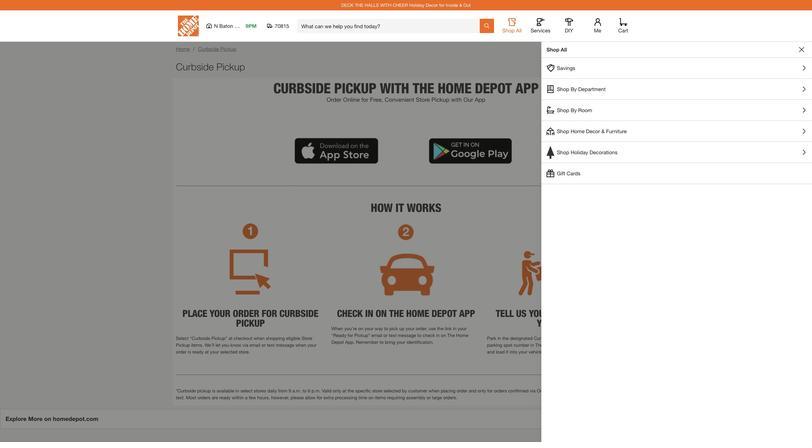 Task type: locate. For each thing, give the bounding box(es) containing it.
on
[[376, 308, 387, 319]]

shop right the 'shop holiday decorations preview' image
[[557, 149, 569, 155]]

the
[[437, 326, 444, 331], [503, 336, 509, 341], [591, 336, 598, 341], [348, 388, 354, 394]]

1 horizontal spatial on
[[369, 395, 374, 400]]

order inside tell us you're here & wait for your order
[[560, 318, 587, 329]]

park
[[487, 336, 496, 341]]

curbside pickup down curbside pickup link
[[176, 61, 245, 72]]

0 vertical spatial selected
[[220, 349, 237, 355]]

0 horizontal spatial depot
[[432, 308, 457, 319]]

menu
[[542, 58, 812, 184]]

pickup left with
[[432, 96, 450, 103]]

&
[[459, 2, 462, 8], [602, 128, 605, 134], [582, 308, 588, 319]]

1 horizontal spatial when
[[295, 342, 306, 348]]

and inside park in the designated curbside pickup location at the store. tell us your parking spot number in the home depot app. we'll bring out your order and load it into your vehicle.
[[487, 349, 495, 355]]

store. up out
[[599, 336, 610, 341]]

how
[[371, 201, 393, 215]]

0 horizontal spatial order
[[327, 96, 342, 103]]

0 vertical spatial store
[[416, 96, 430, 103]]

1 vertical spatial order
[[176, 349, 187, 355]]

1 vertical spatial selected
[[384, 388, 401, 394]]

1 horizontal spatial home
[[438, 79, 472, 97]]

shop down savings
[[557, 86, 569, 92]]

1 horizontal spatial only
[[478, 388, 486, 394]]

2 by from the top
[[571, 107, 577, 113]]

pickup" up the remember
[[354, 333, 370, 338]]

shop inside the shop home decor & furniture button
[[557, 128, 569, 134]]

1 vertical spatial home
[[406, 308, 429, 319]]

home
[[438, 79, 472, 97], [406, 308, 429, 319]]

1 vertical spatial the
[[535, 342, 543, 348]]

to
[[384, 326, 388, 331], [418, 333, 422, 338], [380, 340, 384, 345], [303, 388, 307, 394]]

70815
[[275, 23, 289, 29]]

pickup
[[197, 388, 211, 394]]

depot down location
[[558, 342, 570, 348]]

and for only
[[469, 388, 476, 394]]

image image
[[176, 128, 403, 173], [409, 128, 636, 173], [176, 180, 636, 190], [176, 220, 325, 245], [332, 220, 481, 245], [487, 220, 636, 245], [176, 245, 325, 299], [332, 245, 481, 299], [487, 245, 636, 299], [176, 369, 636, 379]]

curbside pickup with the home depot app
[[273, 79, 539, 97]]

gift cards
[[557, 170, 581, 176]]

1 vertical spatial the
[[413, 79, 434, 97]]

0 vertical spatial order
[[623, 342, 633, 348]]

and down parking
[[487, 349, 495, 355]]

in up vehicle.
[[531, 342, 534, 348]]

1 horizontal spatial it
[[506, 349, 509, 355]]

1 horizontal spatial your
[[537, 318, 558, 329]]

home left app
[[438, 79, 472, 97]]

text inside select "curbside pickup" at checkout when shopping eligible store pickup items. we'll let you know via email or text message when your order is ready at your selected store.
[[267, 342, 275, 348]]

shop all
[[502, 27, 522, 33], [547, 46, 567, 53]]

1 horizontal spatial the
[[535, 342, 543, 348]]

in right check
[[436, 333, 440, 338]]

and for load
[[487, 349, 495, 355]]

1 horizontal spatial is
[[212, 388, 215, 394]]

cheer
[[393, 2, 408, 8]]

1 vertical spatial by
[[571, 107, 577, 113]]

gift cards link
[[542, 163, 812, 184]]

app. down location
[[571, 342, 581, 348]]

text down shopping
[[267, 342, 275, 348]]

pickup
[[221, 46, 237, 52], [216, 61, 245, 72], [432, 96, 450, 103], [554, 336, 568, 341], [176, 342, 190, 348], [550, 388, 564, 394]]

via right confirmed
[[530, 388, 536, 394]]

1 vertical spatial holiday
[[571, 149, 588, 155]]

1 for from the left
[[262, 308, 277, 319]]

email inside select "curbside pickup" at checkout when shopping eligible store pickup items. we'll let you know via email or text message when your order is ready at your selected store.
[[250, 342, 260, 348]]

depot up link at the right of the page
[[432, 308, 457, 319]]

text inside when you're on your way to pick up your order, use the link in your "ready for pickup" email or text message to check in on the home depot app. remember to bring your identification.
[[389, 333, 397, 338]]

pickup down baton at the left
[[221, 46, 237, 52]]

1 vertical spatial on
[[441, 333, 446, 338]]

home right number
[[544, 342, 557, 348]]

orders left confirmed
[[494, 388, 507, 394]]

to inside *curbside pickup is available in select stores daily from 9 a.m. to 6 p.m. valid only at the specific store selected by customer when placing order and only for orders confirmed via order pickup notification message, email or text. most orders are ready within a few hours, however, please allow for extra processing time on items requiring assembly or large orders.
[[303, 388, 307, 394]]

for down you're
[[348, 333, 353, 338]]

select
[[240, 388, 253, 394]]

message inside when you're on your way to pick up your order, use the link in your "ready for pickup" email or text message to check in on the home depot app. remember to bring your identification.
[[398, 333, 416, 338]]

1 by from the top
[[571, 86, 577, 92]]

2 vertical spatial on
[[369, 395, 374, 400]]

0 horizontal spatial pickup
[[236, 318, 265, 329]]

savings button
[[542, 58, 812, 78]]

0 horizontal spatial order
[[233, 308, 259, 319]]

your right place
[[210, 308, 230, 319]]

app for curbside pickup with the home depot app
[[515, 79, 539, 97]]

order down us on the right bottom
[[623, 342, 633, 348]]

ready inside select "curbside pickup" at checkout when shopping eligible store pickup items. we'll let you know via email or text message when your order is ready at your selected store.
[[192, 349, 204, 355]]

0 horizontal spatial for
[[262, 308, 277, 319]]

for inside when you're on your way to pick up your order, use the link in your "ready for pickup" email or text message to check in on the home depot app. remember to bring your identification.
[[348, 333, 353, 338]]

2 vertical spatial order
[[457, 388, 468, 394]]

2 horizontal spatial the
[[413, 79, 434, 97]]

by
[[571, 86, 577, 92], [571, 107, 577, 113]]

depot inside park in the designated curbside pickup location at the store. tell us your parking spot number in the home depot app. we'll bring out your order and load it into your vehicle.
[[558, 342, 570, 348]]

via inside *curbside pickup is available in select stores daily from 9 a.m. to 6 p.m. valid only at the specific store selected by customer when placing order and only for orders confirmed via order pickup notification message, email or text. most orders are ready within a few hours, however, please allow for extra processing time on items requiring assembly or large orders.
[[530, 388, 536, 394]]

order inside *curbside pickup is available in select stores daily from 9 a.m. to 6 p.m. valid only at the specific store selected by customer when placing order and only for orders confirmed via order pickup notification message, email or text. most orders are ready within a few hours, however, please allow for extra processing time on items requiring assembly or large orders.
[[537, 388, 549, 394]]

for right wait
[[612, 308, 628, 319]]

the up vehicle.
[[535, 342, 543, 348]]

depot
[[332, 340, 344, 345], [558, 342, 570, 348]]

1 vertical spatial text
[[267, 342, 275, 348]]

the left link at the right of the page
[[437, 326, 444, 331]]

pickup" inside when you're on your way to pick up your order, use the link in your "ready for pickup" email or text message to check in on the home depot app. remember to bring your identification.
[[354, 333, 370, 338]]

is inside select "curbside pickup" at checkout when shopping eligible store pickup items. we'll let you know via email or text message when your order is ready at your selected store.
[[188, 349, 191, 355]]

shop for decor
[[557, 128, 569, 134]]

0 horizontal spatial and
[[469, 388, 476, 394]]

for inside place your order for curbside pickup
[[262, 308, 277, 319]]

we'll
[[205, 342, 214, 348], [582, 342, 592, 348]]

1 vertical spatial and
[[469, 388, 476, 394]]

to up identification.
[[418, 333, 422, 338]]

home link
[[176, 46, 190, 52]]

2 for from the left
[[612, 308, 628, 319]]

2 vertical spatial &
[[582, 308, 588, 319]]

shop home decor & furniture button
[[542, 121, 812, 142]]

1 vertical spatial decor
[[586, 128, 600, 134]]

time
[[359, 395, 367, 400]]

are
[[212, 395, 218, 400]]

in right link at the right of the page
[[453, 326, 457, 331]]

by for department
[[571, 86, 577, 92]]

diy
[[565, 27, 573, 33]]

it left into
[[506, 349, 509, 355]]

0 vertical spatial order
[[327, 96, 342, 103]]

1 vertical spatial app
[[459, 308, 475, 319]]

allow
[[305, 395, 316, 400]]

bring left out
[[593, 342, 604, 348]]

selected down you on the bottom left of the page
[[220, 349, 237, 355]]

shop left services
[[502, 27, 515, 33]]

2 we'll from the left
[[582, 342, 592, 348]]

pickup left location
[[554, 336, 568, 341]]

it right the "how"
[[396, 201, 404, 215]]

curbside inside park in the designated curbside pickup location at the store. tell us your parking spot number in the home depot app. we'll bring out your order and load it into your vehicle.
[[534, 336, 552, 341]]

shop inside shop by department "button"
[[557, 86, 569, 92]]

70815 button
[[267, 23, 289, 29]]

message down eligible
[[276, 342, 294, 348]]

0 horizontal spatial we'll
[[205, 342, 214, 348]]

store
[[372, 388, 382, 394]]

all up savings
[[561, 46, 567, 53]]

email down checkout in the bottom of the page
[[250, 342, 260, 348]]

order inside park in the designated curbside pickup location at the store. tell us your parking spot number in the home depot app. we'll bring out your order and load it into your vehicle.
[[623, 342, 633, 348]]

email right "message,"
[[610, 388, 621, 394]]

1 vertical spatial &
[[602, 128, 605, 134]]

1 vertical spatial when
[[295, 342, 306, 348]]

pickup down "select"
[[176, 342, 190, 348]]

here
[[559, 308, 580, 319]]

1 vertical spatial orders
[[198, 395, 211, 400]]

menu containing savings
[[542, 58, 812, 184]]

What can we help you find today? search field
[[301, 19, 479, 33]]

shop left room
[[557, 107, 569, 113]]

shop all left services
[[502, 27, 522, 33]]

1 we'll from the left
[[205, 342, 214, 348]]

by for room
[[571, 107, 577, 113]]

your inside tell us you're here & wait for your order
[[537, 318, 558, 329]]

via inside select "curbside pickup" at checkout when shopping eligible store pickup items. we'll let you know via email or text message when your order is ready at your selected store.
[[243, 342, 248, 348]]

2 vertical spatial the
[[389, 308, 404, 319]]

for
[[262, 308, 277, 319], [612, 308, 628, 319]]

0 vertical spatial and
[[487, 349, 495, 355]]

1 horizontal spatial message
[[398, 333, 416, 338]]

0 horizontal spatial on
[[358, 326, 363, 331]]

department
[[578, 86, 606, 92]]

for down p.m.
[[317, 395, 322, 400]]

app
[[475, 96, 486, 103]]

home left park
[[456, 333, 468, 338]]

when
[[254, 336, 265, 341], [295, 342, 306, 348], [429, 388, 440, 394]]

1 horizontal spatial app.
[[571, 342, 581, 348]]

0 vertical spatial the
[[447, 333, 455, 338]]

0 vertical spatial when
[[254, 336, 265, 341]]

home
[[176, 46, 190, 52], [571, 128, 585, 134], [456, 333, 468, 338], [544, 342, 557, 348]]

order down "select"
[[176, 349, 187, 355]]

online
[[343, 96, 360, 103]]

1 vertical spatial is
[[212, 388, 215, 394]]

assembly
[[406, 395, 426, 400]]

store inside select "curbside pickup" at checkout when shopping eligible store pickup items. we'll let you know via email or text message when your order is ready at your selected store.
[[302, 336, 312, 341]]

shop inside shop by room button
[[557, 107, 569, 113]]

depot right our
[[475, 79, 512, 97]]

orders
[[494, 388, 507, 394], [198, 395, 211, 400]]

0 horizontal spatial app
[[459, 308, 475, 319]]

the up spot
[[503, 336, 509, 341]]

we'll left let
[[205, 342, 214, 348]]

1 horizontal spatial order
[[537, 388, 549, 394]]

valid
[[322, 388, 332, 394]]

& left furniture
[[602, 128, 605, 134]]

pickup" up let
[[211, 336, 227, 341]]

1 horizontal spatial decor
[[586, 128, 600, 134]]

for up shopping
[[262, 308, 277, 319]]

free,
[[370, 96, 383, 103]]

or inside select "curbside pickup" at checkout when shopping eligible store pickup items. we'll let you know via email or text message when your order is ready at your selected store.
[[262, 342, 266, 348]]

furniture
[[606, 128, 627, 134]]

when right checkout in the bottom of the page
[[254, 336, 265, 341]]

at up you on the bottom left of the page
[[229, 336, 233, 341]]

you're
[[345, 326, 357, 331]]

2 horizontal spatial when
[[429, 388, 440, 394]]

order,
[[416, 326, 428, 331]]

home down shop by room
[[571, 128, 585, 134]]

1 horizontal spatial holiday
[[571, 149, 588, 155]]

2 vertical spatial when
[[429, 388, 440, 394]]

0 horizontal spatial store
[[302, 336, 312, 341]]

by left room
[[571, 107, 577, 113]]

the down link at the right of the page
[[447, 333, 455, 338]]

2 vertical spatial curbside
[[534, 336, 552, 341]]

0 vertical spatial the
[[355, 2, 364, 8]]

order
[[233, 308, 259, 319], [560, 318, 587, 329]]

shopping
[[266, 336, 285, 341]]

shop holiday decorations button
[[542, 142, 812, 163]]

1 vertical spatial email
[[250, 342, 260, 348]]

1 vertical spatial order
[[537, 388, 549, 394]]

1 vertical spatial store.
[[239, 349, 250, 355]]

all left services
[[516, 27, 522, 33]]

shop all inside button
[[502, 27, 522, 33]]

0 horizontal spatial email
[[250, 342, 260, 348]]

by inside "button"
[[571, 86, 577, 92]]

1 horizontal spatial for
[[612, 308, 628, 319]]

text down 'pick'
[[389, 333, 397, 338]]

confirmed
[[508, 388, 529, 394]]

0 horizontal spatial ready
[[192, 349, 204, 355]]

only
[[333, 388, 341, 394], [478, 388, 486, 394]]

at up processing
[[343, 388, 346, 394]]

is down items.
[[188, 349, 191, 355]]

0 horizontal spatial selected
[[220, 349, 237, 355]]

bring
[[385, 340, 395, 345], [593, 342, 604, 348]]

1 horizontal spatial bring
[[593, 342, 604, 348]]

location
[[569, 336, 585, 341]]

or inside when you're on your way to pick up your order, use the link in your "ready for pickup" email or text message to check in on the home depot app. remember to bring your identification.
[[384, 333, 388, 338]]

the home depot logo image
[[178, 16, 199, 36]]

shop all up savings
[[547, 46, 567, 53]]

order right confirmed
[[537, 388, 549, 394]]

store right convenient
[[416, 96, 430, 103]]

2 horizontal spatial email
[[610, 388, 621, 394]]

0 horizontal spatial bring
[[385, 340, 395, 345]]

0 vertical spatial curbside pickup
[[198, 46, 237, 52]]

0 horizontal spatial &
[[459, 2, 462, 8]]

at right location
[[586, 336, 590, 341]]

the up processing
[[348, 388, 354, 394]]

place
[[183, 308, 207, 319]]

decor left inside on the right top of page
[[426, 2, 438, 8]]

bring down 'pick'
[[385, 340, 395, 345]]

cart
[[618, 27, 628, 33]]

at inside park in the designated curbside pickup location at the store. tell us your parking spot number in the home depot app. we'll bring out your order and load it into your vehicle.
[[586, 336, 590, 341]]

shop by room button
[[542, 100, 812, 121]]

0 horizontal spatial via
[[243, 342, 248, 348]]

and right placing on the right
[[469, 388, 476, 394]]

use
[[429, 326, 436, 331]]

home up order,
[[406, 308, 429, 319]]

0 vertical spatial all
[[516, 27, 522, 33]]

your left here
[[537, 318, 558, 329]]

order inside *curbside pickup is available in select stores daily from 9 a.m. to 6 p.m. valid only at the specific store selected by customer when placing order and only for orders confirmed via order pickup notification message, email or text. most orders are ready within a few hours, however, please allow for extra processing time on items requiring assembly or large orders.
[[457, 388, 468, 394]]

message down up
[[398, 333, 416, 338]]

0 vertical spatial decor
[[426, 2, 438, 8]]

depot
[[475, 79, 512, 97], [432, 308, 457, 319]]

order left "online"
[[327, 96, 342, 103]]

by
[[402, 388, 407, 394]]

shop inside shop holiday decorations button
[[557, 149, 569, 155]]

in inside *curbside pickup is available in select stores daily from 9 a.m. to 6 p.m. valid only at the specific store selected by customer when placing order and only for orders confirmed via order pickup notification message, email or text. most orders are ready within a few hours, however, please allow for extra processing time on items requiring assembly or large orders.
[[236, 388, 239, 394]]

store right eligible
[[302, 336, 312, 341]]

orders down pickup
[[198, 395, 211, 400]]

know
[[230, 342, 241, 348]]

is up are
[[212, 388, 215, 394]]

pickup"
[[354, 333, 370, 338], [211, 336, 227, 341]]

on right you're
[[358, 326, 363, 331]]

shop for department
[[557, 86, 569, 92]]

home inside when you're on your way to pick up your order, use the link in your "ready for pickup" email or text message to check in on the home depot app. remember to bring your identification.
[[456, 333, 468, 338]]

1 horizontal spatial app
[[515, 79, 539, 97]]

app.
[[345, 340, 355, 345], [571, 342, 581, 348]]

we'll down location
[[582, 342, 592, 348]]

0 horizontal spatial the
[[447, 333, 455, 338]]

feedback link image
[[804, 110, 812, 145]]

0 horizontal spatial text
[[267, 342, 275, 348]]

2 vertical spatial email
[[610, 388, 621, 394]]

cards
[[567, 170, 581, 176]]

pickup inside park in the designated curbside pickup location at the store. tell us your parking spot number in the home depot app. we'll bring out your order and load it into your vehicle.
[[554, 336, 568, 341]]

0 vertical spatial orders
[[494, 388, 507, 394]]

vehicle.
[[529, 349, 544, 355]]

ready down items.
[[192, 349, 204, 355]]

ready inside *curbside pickup is available in select stores daily from 9 a.m. to 6 p.m. valid only at the specific store selected by customer when placing order and only for orders confirmed via order pickup notification message, email or text. most orders are ready within a few hours, however, please allow for extra processing time on items requiring assembly or large orders.
[[219, 395, 231, 400]]

message inside select "curbside pickup" at checkout when shopping eligible store pickup items. we'll let you know via email or text message when your order is ready at your selected store.
[[276, 342, 294, 348]]

it
[[396, 201, 404, 215], [506, 349, 509, 355]]

order up checkout in the bottom of the page
[[233, 308, 259, 319]]

selected
[[220, 349, 237, 355], [384, 388, 401, 394]]

pickup inside *curbside pickup is available in select stores daily from 9 a.m. to 6 p.m. valid only at the specific store selected by customer when placing order and only for orders confirmed via order pickup notification message, email or text. most orders are ready within a few hours, however, please allow for extra processing time on items requiring assembly or large orders.
[[550, 388, 564, 394]]

curbside up vehicle.
[[534, 336, 552, 341]]

app. down ""ready" at the left of page
[[345, 340, 355, 345]]

shop for room
[[557, 107, 569, 113]]

via
[[243, 342, 248, 348], [530, 388, 536, 394]]

1 vertical spatial message
[[276, 342, 294, 348]]

decor up shop holiday decorations
[[586, 128, 600, 134]]

depot inside when you're on your way to pick up your order, use the link in your "ready for pickup" email or text message to check in on the home depot app. remember to bring your identification.
[[332, 340, 344, 345]]

0 horizontal spatial only
[[333, 388, 341, 394]]

0 horizontal spatial message
[[276, 342, 294, 348]]

for
[[439, 2, 445, 8], [361, 96, 368, 103], [348, 333, 353, 338], [487, 388, 493, 394], [317, 395, 322, 400]]

*curbside
[[176, 388, 196, 394]]

order online for free, convenient store pickup with our app
[[327, 96, 486, 103]]

bring inside when you're on your way to pick up your order, use the link in your "ready for pickup" email or text message to check in on the home depot app. remember to bring your identification.
[[385, 340, 395, 345]]

shop
[[502, 27, 515, 33], [547, 46, 560, 53], [557, 86, 569, 92], [557, 107, 569, 113], [557, 128, 569, 134], [557, 149, 569, 155]]

0 horizontal spatial orders
[[198, 395, 211, 400]]

at inside *curbside pickup is available in select stores daily from 9 a.m. to 6 p.m. valid only at the specific store selected by customer when placing order and only for orders confirmed via order pickup notification message, email or text. most orders are ready within a few hours, however, please allow for extra processing time on items requiring assembly or large orders.
[[343, 388, 346, 394]]

by inside button
[[571, 107, 577, 113]]

1 horizontal spatial and
[[487, 349, 495, 355]]

pickup left notification
[[550, 388, 564, 394]]

and inside *curbside pickup is available in select stores daily from 9 a.m. to 6 p.m. valid only at the specific store selected by customer when placing order and only for orders confirmed via order pickup notification message, email or text. most orders are ready within a few hours, however, please allow for extra processing time on items requiring assembly or large orders.
[[469, 388, 476, 394]]

& left the out
[[459, 2, 462, 8]]

1 horizontal spatial &
[[582, 308, 588, 319]]

the inside when you're on your way to pick up your order, use the link in your "ready for pickup" email or text message to check in on the home depot app. remember to bring your identification.
[[447, 333, 455, 338]]

0 vertical spatial it
[[396, 201, 404, 215]]

our
[[464, 96, 473, 103]]

in up 'within'
[[236, 388, 239, 394]]

order up orders.
[[457, 388, 468, 394]]

app for check in on the home depot app
[[459, 308, 475, 319]]

curbside down home link
[[176, 61, 214, 72]]

0 horizontal spatial store.
[[239, 349, 250, 355]]

curbside pickup down the n
[[198, 46, 237, 52]]

it inside park in the designated curbside pickup location at the store. tell us your parking spot number in the home depot app. we'll bring out your order and load it into your vehicle.
[[506, 349, 509, 355]]

1 horizontal spatial selected
[[384, 388, 401, 394]]

0 vertical spatial is
[[188, 349, 191, 355]]

pickup inside select "curbside pickup" at checkout when shopping eligible store pickup items. we'll let you know via email or text message when your order is ready at your selected store.
[[176, 342, 190, 348]]

store
[[416, 96, 430, 103], [302, 336, 312, 341]]

ready down available
[[219, 395, 231, 400]]

1 only from the left
[[333, 388, 341, 394]]

for inside tell us you're here & wait for your order
[[612, 308, 628, 319]]

by left department
[[571, 86, 577, 92]]

order up location
[[560, 318, 587, 329]]

holiday right cheer
[[409, 2, 425, 8]]

0 horizontal spatial all
[[516, 27, 522, 33]]

decor inside button
[[586, 128, 600, 134]]

0 vertical spatial app
[[515, 79, 539, 97]]

1 horizontal spatial all
[[561, 46, 567, 53]]

from
[[278, 388, 287, 394]]

shop down shop by room
[[557, 128, 569, 134]]

1 horizontal spatial the
[[389, 308, 404, 319]]

when up large
[[429, 388, 440, 394]]

holiday up cards
[[571, 149, 588, 155]]

1 horizontal spatial order
[[457, 388, 468, 394]]

home for on
[[406, 308, 429, 319]]

me
[[594, 27, 601, 33]]

processing
[[335, 395, 357, 400]]

2 horizontal spatial &
[[602, 128, 605, 134]]

2 horizontal spatial order
[[623, 342, 633, 348]]



Task type: vqa. For each thing, say whether or not it's contained in the screenshot.
National
no



Task type: describe. For each thing, give the bounding box(es) containing it.
select "curbside pickup" at checkout when shopping eligible store pickup items. we'll let you know via email or text message when your order is ready at your selected store.
[[176, 336, 317, 355]]

9pm
[[246, 23, 257, 29]]

pickup inside place your order for curbside pickup
[[236, 318, 265, 329]]

shop by department
[[557, 86, 606, 92]]

0 vertical spatial &
[[459, 2, 462, 8]]

identification.
[[407, 340, 434, 345]]

1 vertical spatial curbside pickup
[[176, 61, 245, 72]]

out
[[605, 342, 611, 348]]

shop inside shop all button
[[502, 27, 515, 33]]

order for *curbside pickup is available in select stores daily from 9 a.m. to 6 p.m. valid only at the specific store selected by customer when placing order and only for orders confirmed via order pickup notification message, email or text. most orders are ready within a few hours, however, please allow for extra processing time on items requiring assembly or large orders.
[[457, 388, 468, 394]]

services button
[[530, 18, 551, 34]]

most
[[186, 395, 196, 400]]

select
[[176, 336, 189, 341]]

n baton rouge
[[214, 23, 250, 29]]

few
[[249, 395, 256, 400]]

"ready
[[332, 333, 346, 338]]

let
[[216, 342, 220, 348]]

pickup down curbside pickup link
[[216, 61, 245, 72]]

0 horizontal spatial the
[[355, 2, 364, 8]]

convenient
[[385, 96, 414, 103]]

1 vertical spatial all
[[561, 46, 567, 53]]

1 horizontal spatial orders
[[494, 388, 507, 394]]

curbside inside place your order for curbside pickup
[[279, 308, 318, 319]]

spot
[[504, 342, 513, 348]]

message,
[[589, 388, 609, 394]]

we'll inside park in the designated curbside pickup location at the store. tell us your parking spot number in the home depot app. we'll bring out your order and load it into your vehicle.
[[582, 342, 592, 348]]

rouge
[[235, 23, 250, 29]]

shop by department button
[[542, 79, 812, 100]]

p.m.
[[312, 388, 321, 394]]

store. inside select "curbside pickup" at checkout when shopping eligible store pickup items. we'll let you know via email or text message when your order is ready at your selected store.
[[239, 349, 250, 355]]

with
[[451, 96, 462, 103]]

customer
[[408, 388, 427, 394]]

store. inside park in the designated curbside pickup location at the store. tell us your parking spot number in the home depot app. we'll bring out your order and load it into your vehicle.
[[599, 336, 610, 341]]

0 vertical spatial curbside
[[198, 46, 219, 52]]

depot for check in on the home depot app
[[432, 308, 457, 319]]

for left the free,
[[361, 96, 368, 103]]

deck the halls with cheer holiday decor for inside & out link
[[341, 2, 471, 8]]

please
[[291, 395, 304, 400]]

1 vertical spatial with
[[380, 79, 409, 97]]

text.
[[176, 395, 185, 400]]

shop up savings
[[547, 46, 560, 53]]

deck the halls with cheer holiday decor for inside & out
[[341, 2, 471, 8]]

for left inside on the right top of page
[[439, 2, 445, 8]]

in
[[365, 308, 373, 319]]

remember
[[356, 340, 378, 345]]

0 vertical spatial pickup
[[334, 79, 376, 97]]

check
[[423, 333, 435, 338]]

1 vertical spatial curbside
[[176, 61, 214, 72]]

cart link
[[616, 18, 631, 34]]

home inside park in the designated curbside pickup location at the store. tell us your parking spot number in the home depot app. we'll bring out your order and load it into your vehicle.
[[544, 342, 557, 348]]

into
[[510, 349, 517, 355]]

pickup" inside select "curbside pickup" at checkout when shopping eligible store pickup items. we'll let you know via email or text message when your order is ready at your selected store.
[[211, 336, 227, 341]]

your inside place your order for curbside pickup
[[210, 308, 230, 319]]

me button
[[587, 18, 608, 34]]

check in on the home depot app
[[337, 308, 475, 319]]

baton
[[219, 23, 233, 29]]

we'll inside select "curbside pickup" at checkout when shopping eligible store pickup items. we'll let you know via email or text message when your order is ready at your selected store.
[[205, 342, 214, 348]]

orders.
[[443, 395, 458, 400]]

2 only from the left
[[478, 388, 486, 394]]

park in the designated curbside pickup location at the store. tell us your parking spot number in the home depot app. we'll bring out your order and load it into your vehicle.
[[487, 336, 634, 355]]

up
[[399, 326, 405, 331]]

requiring
[[387, 395, 405, 400]]

halls
[[365, 2, 379, 8]]

link
[[445, 326, 452, 331]]

order for park in the designated curbside pickup location at the store. tell us your parking spot number in the home depot app. we'll bring out your order and load it into your vehicle.
[[623, 342, 633, 348]]

extra
[[324, 395, 334, 400]]

a
[[245, 395, 248, 400]]

& inside button
[[602, 128, 605, 134]]

depot for curbside pickup with the home depot app
[[475, 79, 512, 97]]

us
[[619, 336, 624, 341]]

out
[[464, 2, 471, 8]]

way
[[375, 326, 383, 331]]

the inside park in the designated curbside pickup location at the store. tell us your parking spot number in the home depot app. we'll bring out your order and load it into your vehicle.
[[535, 342, 543, 348]]

the right location
[[591, 336, 598, 341]]

9
[[289, 388, 291, 394]]

"curbside
[[190, 336, 210, 341]]

at down "curbside
[[205, 349, 209, 355]]

2 horizontal spatial on
[[441, 333, 446, 338]]

6
[[308, 388, 310, 394]]

notification
[[565, 388, 588, 394]]

designated
[[510, 336, 533, 341]]

placing
[[441, 388, 456, 394]]

app. inside when you're on your way to pick up your order, use the link in your "ready for pickup" email or text message to check in on the home depot app. remember to bring your identification.
[[345, 340, 355, 345]]

0 horizontal spatial decor
[[426, 2, 438, 8]]

diy button
[[559, 18, 580, 34]]

bring inside park in the designated curbside pickup location at the store. tell us your parking spot number in the home depot app. we'll bring out your order and load it into your vehicle.
[[593, 342, 604, 348]]

hours,
[[257, 395, 270, 400]]

*curbside pickup is available in select stores daily from 9 a.m. to 6 p.m. valid only at the specific store selected by customer when placing order and only for orders confirmed via order pickup notification message, email or text. most orders are ready within a few hours, however, please allow for extra processing time on items requiring assembly or large orders.
[[176, 388, 626, 400]]

shop holiday decorations preview image
[[547, 146, 555, 159]]

home for with
[[438, 79, 472, 97]]

in right park
[[498, 336, 501, 341]]

shop all button
[[502, 18, 523, 34]]

app. inside park in the designated curbside pickup location at the store. tell us your parking spot number in the home depot app. we'll bring out your order and load it into your vehicle.
[[571, 342, 581, 348]]

when inside *curbside pickup is available in select stores daily from 9 a.m. to 6 p.m. valid only at the specific store selected by customer when placing order and only for orders confirmed via order pickup notification message, email or text. most orders are ready within a few hours, however, please allow for extra processing time on items requiring assembly or large orders.
[[429, 388, 440, 394]]

room
[[578, 107, 592, 113]]

order inside select "curbside pickup" at checkout when shopping eligible store pickup items. we'll let you know via email or text message when your order is ready at your selected store.
[[176, 349, 187, 355]]

available
[[217, 388, 234, 394]]

1 vertical spatial shop all
[[547, 46, 567, 53]]

how it works
[[371, 201, 441, 215]]

0 horizontal spatial holiday
[[409, 2, 425, 8]]

specific
[[355, 388, 371, 394]]

to right way
[[384, 326, 388, 331]]

for left confirmed
[[487, 388, 493, 394]]

to down way
[[380, 340, 384, 345]]

email inside *curbside pickup is available in select stores daily from 9 a.m. to 6 p.m. valid only at the specific store selected by customer when placing order and only for orders confirmed via order pickup notification message, email or text. most orders are ready within a few hours, however, please allow for extra processing time on items requiring assembly or large orders.
[[610, 388, 621, 394]]

n
[[214, 23, 218, 29]]

shop by room
[[557, 107, 592, 113]]

0 vertical spatial on
[[358, 326, 363, 331]]

email inside when you're on your way to pick up your order, use the link in your "ready for pickup" email or text message to check in on the home depot app. remember to bring your identification.
[[372, 333, 382, 338]]

you
[[222, 342, 229, 348]]

is inside *curbside pickup is available in select stores daily from 9 a.m. to 6 p.m. valid only at the specific store selected by customer when placing order and only for orders confirmed via order pickup notification message, email or text. most orders are ready within a few hours, however, please allow for extra processing time on items requiring assembly or large orders.
[[212, 388, 215, 394]]

the for on
[[389, 308, 404, 319]]

you're
[[529, 308, 557, 319]]

services
[[531, 27, 551, 33]]

the inside when you're on your way to pick up your order, use the link in your "ready for pickup" email or text message to check in on the home depot app. remember to bring your identification.
[[437, 326, 444, 331]]

deck
[[341, 2, 354, 8]]

holiday inside shop holiday decorations button
[[571, 149, 588, 155]]

parking
[[487, 342, 502, 348]]

drawer close image
[[799, 47, 805, 52]]

home inside button
[[571, 128, 585, 134]]

0 horizontal spatial when
[[254, 336, 265, 341]]

order inside place your order for curbside pickup
[[233, 308, 259, 319]]

check
[[337, 308, 363, 319]]

selected inside *curbside pickup is available in select stores daily from 9 a.m. to 6 p.m. valid only at the specific store selected by customer when placing order and only for orders confirmed via order pickup notification message, email or text. most orders are ready within a few hours, however, please allow for extra processing time on items requiring assembly or large orders.
[[384, 388, 401, 394]]

the for with
[[413, 79, 434, 97]]

selected inside select "curbside pickup" at checkout when shopping eligible store pickup items. we'll let you know via email or text message when your order is ready at your selected store.
[[220, 349, 237, 355]]

shop for decorations
[[557, 149, 569, 155]]

items
[[375, 395, 386, 400]]

within
[[232, 395, 244, 400]]

load
[[496, 349, 505, 355]]

all inside button
[[516, 27, 522, 33]]

inside
[[446, 2, 458, 8]]

savings
[[557, 65, 575, 71]]

decorations
[[590, 149, 618, 155]]

large
[[432, 395, 442, 400]]

0 vertical spatial with
[[380, 2, 392, 8]]

0 vertical spatial curbside
[[273, 79, 331, 97]]

on inside *curbside pickup is available in select stores daily from 9 a.m. to 6 p.m. valid only at the specific store selected by customer when placing order and only for orders confirmed via order pickup notification message, email or text. most orders are ready within a few hours, however, please allow for extra processing time on items requiring assembly or large orders.
[[369, 395, 374, 400]]

tell us you're here & wait for your order
[[496, 308, 628, 329]]

& inside tell us you're here & wait for your order
[[582, 308, 588, 319]]

0 horizontal spatial it
[[396, 201, 404, 215]]

the inside *curbside pickup is available in select stores daily from 9 a.m. to 6 p.m. valid only at the specific store selected by customer when placing order and only for orders confirmed via order pickup notification message, email or text. most orders are ready within a few hours, however, please allow for extra processing time on items requiring assembly or large orders.
[[348, 388, 354, 394]]

home down the home depot logo
[[176, 46, 190, 52]]

shop holiday decorations
[[557, 149, 618, 155]]



